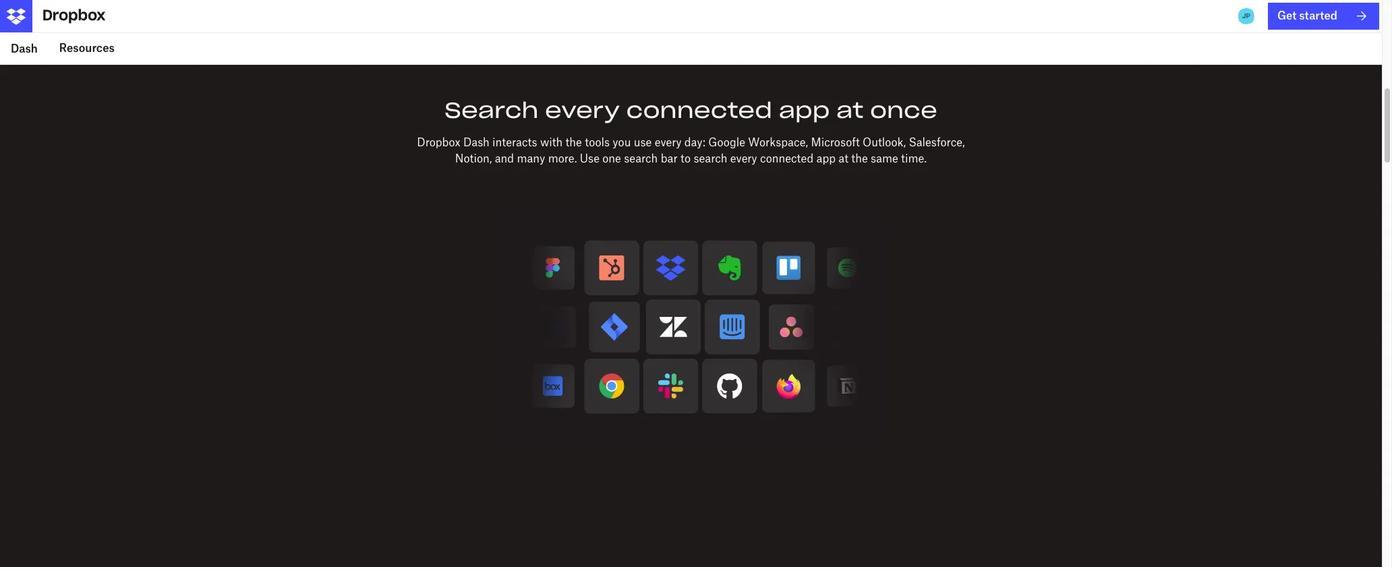 Task type: describe. For each thing, give the bounding box(es) containing it.
resources link
[[48, 32, 125, 65]]

0 vertical spatial the
[[566, 136, 582, 149]]

jp
[[1242, 11, 1251, 20]]

search
[[445, 96, 539, 124]]

once
[[870, 96, 937, 124]]

resources
[[59, 41, 115, 55]]

2 horizontal spatial every
[[730, 152, 757, 166]]

dash inside dropbox dash interacts with the tools you use every day: google workspace, microsoft outlook, salesforce, notion, and many more. use one search bar to search every connected app at the same time.
[[463, 136, 490, 149]]

workspace,
[[748, 136, 808, 149]]

0 vertical spatial dash
[[11, 42, 38, 55]]

many
[[517, 152, 545, 166]]

1 horizontal spatial every
[[655, 136, 682, 149]]

at inside dropbox dash interacts with the tools you use every day: google workspace, microsoft outlook, salesforce, notion, and many more. use one search bar to search every connected app at the same time.
[[839, 152, 849, 166]]

dash link
[[0, 32, 48, 65]]

with
[[540, 136, 563, 149]]

time.
[[901, 152, 927, 166]]

dropbox
[[417, 136, 460, 149]]

tools
[[585, 136, 610, 149]]

to
[[681, 152, 691, 166]]

1 vertical spatial the
[[851, 152, 868, 166]]

google
[[708, 136, 745, 149]]

1 search from the left
[[624, 152, 658, 166]]

day:
[[685, 136, 706, 149]]

search every connected app at once
[[445, 96, 937, 124]]



Task type: vqa. For each thing, say whether or not it's contained in the screenshot.
the Get for Get signatures
no



Task type: locate. For each thing, give the bounding box(es) containing it.
0 horizontal spatial dash
[[11, 42, 38, 55]]

2 vertical spatial every
[[730, 152, 757, 166]]

0 vertical spatial every
[[545, 96, 620, 124]]

0 horizontal spatial the
[[566, 136, 582, 149]]

1 vertical spatial dash
[[463, 136, 490, 149]]

the up more.
[[566, 136, 582, 149]]

use
[[580, 152, 600, 166]]

at up 'microsoft'
[[836, 96, 864, 124]]

notion,
[[455, 152, 492, 166]]

0 horizontal spatial every
[[545, 96, 620, 124]]

1 vertical spatial at
[[839, 152, 849, 166]]

get started
[[1277, 9, 1338, 23]]

dash
[[11, 42, 38, 55], [463, 136, 490, 149]]

search down day: in the top of the page
[[694, 152, 727, 166]]

2 search from the left
[[694, 152, 727, 166]]

every up the tools
[[545, 96, 620, 124]]

connected down workspace,
[[760, 152, 814, 166]]

0 vertical spatial at
[[836, 96, 864, 124]]

search down use
[[624, 152, 658, 166]]

get
[[1277, 9, 1297, 23]]

every
[[545, 96, 620, 124], [655, 136, 682, 149], [730, 152, 757, 166]]

and
[[495, 152, 514, 166]]

more.
[[548, 152, 577, 166]]

dash up notion,
[[463, 136, 490, 149]]

at down 'microsoft'
[[839, 152, 849, 166]]

jp button
[[1236, 5, 1257, 27]]

0 vertical spatial app
[[779, 96, 830, 124]]

app inside dropbox dash interacts with the tools you use every day: google workspace, microsoft outlook, salesforce, notion, and many more. use one search bar to search every connected app at the same time.
[[817, 152, 836, 166]]

dropbox dash interacts with the tools you use every day: google workspace, microsoft outlook, salesforce, notion, and many more. use one search bar to search every connected app at the same time.
[[417, 136, 965, 166]]

connected up day: in the top of the page
[[626, 96, 772, 124]]

salesforce,
[[909, 136, 965, 149]]

at
[[836, 96, 864, 124], [839, 152, 849, 166]]

0 vertical spatial connected
[[626, 96, 772, 124]]

bar
[[661, 152, 678, 166]]

connected inside dropbox dash interacts with the tools you use every day: google workspace, microsoft outlook, salesforce, notion, and many more. use one search bar to search every connected app at the same time.
[[760, 152, 814, 166]]

one
[[603, 152, 621, 166]]

every up bar at the left top of the page
[[655, 136, 682, 149]]

app
[[779, 96, 830, 124], [817, 152, 836, 166]]

interacts
[[492, 136, 537, 149]]

1 vertical spatial app
[[817, 152, 836, 166]]

search
[[624, 152, 658, 166], [694, 152, 727, 166]]

the left same
[[851, 152, 868, 166]]

every down google
[[730, 152, 757, 166]]

microsoft
[[811, 136, 860, 149]]

1 horizontal spatial search
[[694, 152, 727, 166]]

1 horizontal spatial the
[[851, 152, 868, 166]]

outlook,
[[863, 136, 906, 149]]

1 vertical spatial connected
[[760, 152, 814, 166]]

get started link
[[1268, 3, 1379, 30]]

1 vertical spatial every
[[655, 136, 682, 149]]

app up workspace,
[[779, 96, 830, 124]]

you
[[613, 136, 631, 149]]

the
[[566, 136, 582, 149], [851, 152, 868, 166]]

started
[[1299, 9, 1338, 23]]

dash left resources link
[[11, 42, 38, 55]]

1 horizontal spatial dash
[[463, 136, 490, 149]]

0 horizontal spatial search
[[624, 152, 658, 166]]

app down 'microsoft'
[[817, 152, 836, 166]]

connected
[[626, 96, 772, 124], [760, 152, 814, 166]]

use
[[634, 136, 652, 149]]

same
[[871, 152, 898, 166]]



